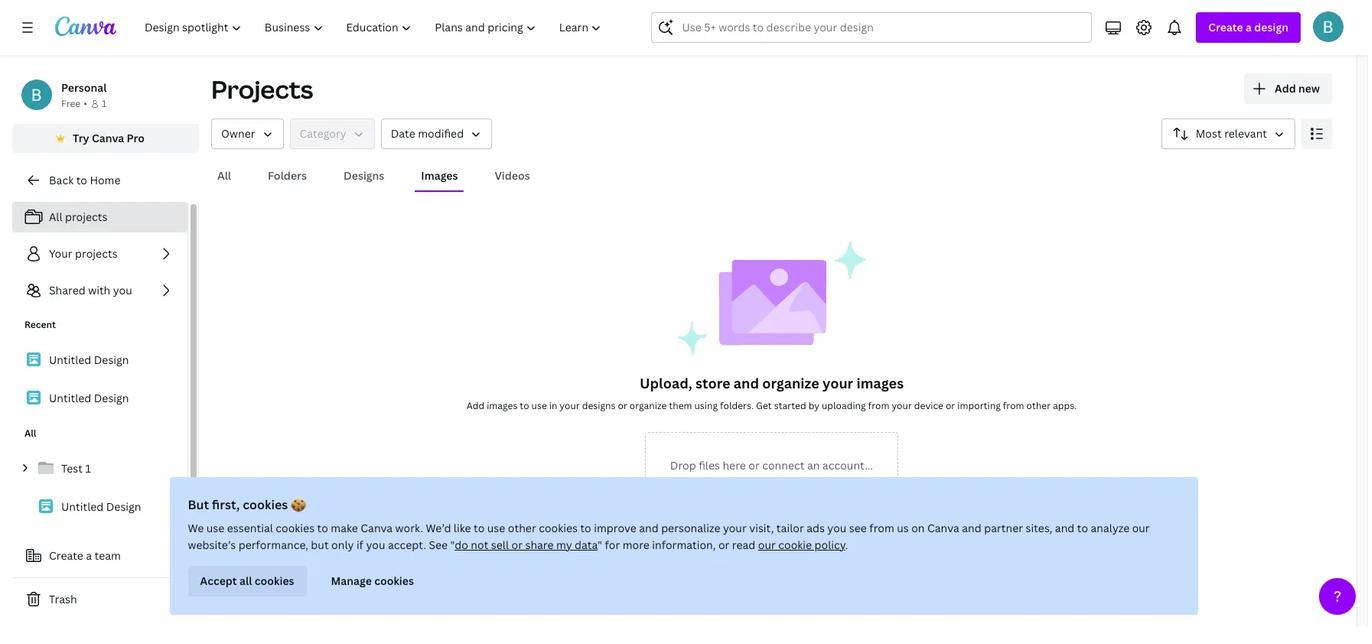 Task type: locate. For each thing, give the bounding box(es) containing it.
our down visit, at the bottom right of the page
[[759, 538, 776, 552]]

Date modified button
[[381, 119, 492, 149]]

untitled for list containing untitled design
[[49, 391, 91, 406]]

1 vertical spatial list
[[12, 344, 187, 415]]

1 vertical spatial add
[[467, 399, 485, 412]]

untitled design link up 'test 1' link
[[12, 383, 187, 415]]

from left us
[[870, 521, 895, 536]]

0 vertical spatial images
[[857, 374, 904, 393]]

create left design
[[1209, 20, 1243, 34]]

organize up started
[[762, 374, 819, 393]]

2 horizontal spatial you
[[828, 521, 847, 536]]

your inside we use essential cookies to make canva work. we'd like to use other cookies to improve and personalize your visit, tailor ads you see from us on canva and partner sites, and to analyze our website's performance, but only if you accept. see "
[[723, 521, 747, 536]]

1 horizontal spatial our
[[1133, 521, 1150, 536]]

None search field
[[652, 12, 1092, 43]]

our inside we use essential cookies to make canva work. we'd like to use other cookies to improve and personalize your visit, tailor ads you see from us on canva and partner sites, and to analyze our website's performance, but only if you accept. see "
[[1133, 521, 1150, 536]]

with
[[88, 283, 110, 298]]

all
[[217, 168, 231, 183], [49, 210, 62, 224], [24, 427, 36, 440]]

untitled design up test 1
[[49, 391, 129, 406]]

top level navigation element
[[135, 12, 615, 43]]

1 horizontal spatial you
[[366, 538, 386, 552]]

all
[[240, 574, 252, 588]]

images up 'uploading' on the right of page
[[857, 374, 904, 393]]

1 horizontal spatial organize
[[762, 374, 819, 393]]

all for all button
[[217, 168, 231, 183]]

new
[[1299, 81, 1320, 96]]

a for team
[[86, 549, 92, 563]]

design up 'test 1' link
[[94, 391, 129, 406]]

•
[[84, 97, 87, 110]]

create inside create a team button
[[49, 549, 83, 563]]

to left analyze
[[1078, 521, 1089, 536]]

store
[[696, 374, 730, 393]]

2 list from the top
[[12, 344, 187, 415]]

all inside button
[[217, 168, 231, 183]]

policy
[[815, 538, 846, 552]]

0 horizontal spatial organize
[[630, 399, 667, 412]]

2 vertical spatial untitled design link
[[12, 491, 187, 523]]

list containing all projects
[[12, 202, 187, 306]]

accept
[[200, 574, 237, 588]]

you
[[113, 283, 132, 298], [828, 521, 847, 536], [366, 538, 386, 552]]

0 horizontal spatial create
[[49, 549, 83, 563]]

1 inside list
[[85, 461, 91, 476]]

use up sell
[[488, 521, 506, 536]]

canva inside button
[[92, 131, 124, 145]]

2 horizontal spatial use
[[531, 399, 547, 412]]

modified
[[418, 126, 464, 141]]

" left for
[[598, 538, 603, 552]]

to
[[76, 173, 87, 187], [520, 399, 529, 412], [318, 521, 329, 536], [474, 521, 485, 536], [581, 521, 592, 536], [1078, 521, 1089, 536]]

cookies right all
[[255, 574, 295, 588]]

all projects
[[49, 210, 107, 224]]

0 vertical spatial all
[[217, 168, 231, 183]]

create a design button
[[1196, 12, 1301, 43]]

back to home
[[49, 173, 121, 187]]

shared with you link
[[12, 275, 187, 306]]

0 horizontal spatial all
[[24, 427, 36, 440]]

cookies up essential
[[243, 497, 288, 513]]

sell
[[492, 538, 509, 552]]

to left in
[[520, 399, 529, 412]]

list
[[12, 202, 187, 306], [12, 344, 187, 415], [12, 453, 187, 562]]

untitled design link for list containing test 1
[[12, 491, 187, 523]]

relevant
[[1224, 126, 1267, 141]]

we
[[188, 521, 204, 536]]

create a team
[[49, 549, 121, 563]]

uploading
[[822, 399, 866, 412]]

shared with you
[[49, 283, 132, 298]]

1 horizontal spatial 1
[[102, 97, 107, 110]]

see
[[429, 538, 448, 552]]

a for design
[[1246, 20, 1252, 34]]

canva
[[92, 131, 124, 145], [361, 521, 393, 536], [928, 521, 960, 536]]

you up "policy"
[[828, 521, 847, 536]]

other
[[1027, 399, 1051, 412], [508, 521, 537, 536]]

" inside we use essential cookies to make canva work. we'd like to use other cookies to improve and personalize your visit, tailor ads you see from us on canva and partner sites, and to analyze our website's performance, but only if you accept. see "
[[451, 538, 455, 552]]

canva right try
[[92, 131, 124, 145]]

2 vertical spatial untitled design
[[61, 500, 141, 514]]

1 horizontal spatial "
[[598, 538, 603, 552]]

0 vertical spatial a
[[1246, 20, 1252, 34]]

all for all projects
[[49, 210, 62, 224]]

" right see
[[451, 538, 455, 552]]

untitled design down 'test 1' link
[[61, 500, 141, 514]]

drop files here or connect an account...
[[670, 458, 873, 473]]

designs
[[582, 399, 616, 412]]

untitled down recent
[[49, 353, 91, 367]]

1 horizontal spatial use
[[488, 521, 506, 536]]

projects for your projects
[[75, 246, 118, 261]]

1 horizontal spatial add
[[1275, 81, 1296, 96]]

most
[[1196, 126, 1222, 141]]

from right 'uploading' on the right of page
[[868, 399, 890, 412]]

list containing untitled design
[[12, 344, 187, 415]]

canva right on
[[928, 521, 960, 536]]

if
[[357, 538, 364, 552]]

sites,
[[1026, 521, 1053, 536]]

untitled up test
[[49, 391, 91, 406]]

2 untitled design link from the top
[[12, 383, 187, 415]]

0 vertical spatial untitled
[[49, 353, 91, 367]]

untitled design down recent
[[49, 353, 129, 367]]

a left team
[[86, 549, 92, 563]]

canva up the if at the bottom
[[361, 521, 393, 536]]

you right the if at the bottom
[[366, 538, 386, 552]]

0 horizontal spatial 1
[[85, 461, 91, 476]]

more
[[623, 538, 650, 552]]

1 horizontal spatial a
[[1246, 20, 1252, 34]]

2 horizontal spatial all
[[217, 168, 231, 183]]

create inside create a design dropdown button
[[1209, 20, 1243, 34]]

use left in
[[531, 399, 547, 412]]

not
[[471, 538, 489, 552]]

website's
[[188, 538, 236, 552]]

2 vertical spatial all
[[24, 427, 36, 440]]

to right back
[[76, 173, 87, 187]]

1 horizontal spatial create
[[1209, 20, 1243, 34]]

owner
[[221, 126, 255, 141]]

0 horizontal spatial you
[[113, 283, 132, 298]]

a left design
[[1246, 20, 1252, 34]]

and
[[734, 374, 759, 393], [639, 521, 659, 536], [962, 521, 982, 536], [1055, 521, 1075, 536]]

home
[[90, 173, 121, 187]]

other inside we use essential cookies to make canva work. we'd like to use other cookies to improve and personalize your visit, tailor ads you see from us on canva and partner sites, and to analyze our website's performance, but only if you accept. see "
[[508, 521, 537, 536]]

cookies down accept.
[[375, 574, 414, 588]]

1 horizontal spatial all
[[49, 210, 62, 224]]

manage cookies button
[[319, 566, 426, 597]]

from
[[868, 399, 890, 412], [1003, 399, 1024, 412], [870, 521, 895, 536]]

untitled design link down recent
[[12, 344, 187, 376]]

0 horizontal spatial other
[[508, 521, 537, 536]]

designs
[[344, 168, 384, 183]]

untitled down test 1
[[61, 500, 104, 514]]

to up but
[[318, 521, 329, 536]]

projects down the back to home
[[65, 210, 107, 224]]

accept.
[[388, 538, 427, 552]]

organize down "upload,"
[[630, 399, 667, 412]]

2 vertical spatial untitled
[[61, 500, 104, 514]]

and inside upload, store and organize your images add images to use in your designs or organize them using folders. get started by uploading from your device or importing from other apps.
[[734, 374, 759, 393]]

0 horizontal spatial add
[[467, 399, 485, 412]]

add new
[[1275, 81, 1320, 96]]

1 vertical spatial projects
[[75, 246, 118, 261]]

other up do not sell or share my data link
[[508, 521, 537, 536]]

you right with
[[113, 283, 132, 298]]

🍪
[[291, 497, 307, 513]]

other left apps. on the right bottom of page
[[1027, 399, 1051, 412]]

shared
[[49, 283, 85, 298]]

cookies down 🍪
[[276, 521, 315, 536]]

1
[[102, 97, 107, 110], [85, 461, 91, 476]]

0 vertical spatial 1
[[102, 97, 107, 110]]

test 1
[[61, 461, 91, 476]]

and right sites,
[[1055, 521, 1075, 536]]

projects right your
[[75, 246, 118, 261]]

1 vertical spatial organize
[[630, 399, 667, 412]]

and up folders.
[[734, 374, 759, 393]]

1 vertical spatial untitled design
[[49, 391, 129, 406]]

a inside dropdown button
[[1246, 20, 1252, 34]]

read
[[733, 538, 756, 552]]

1 right •
[[102, 97, 107, 110]]

all projects link
[[12, 202, 187, 233]]

images
[[857, 374, 904, 393], [487, 399, 518, 412]]

here
[[723, 458, 746, 473]]

projects for all projects
[[65, 210, 107, 224]]

2 horizontal spatial canva
[[928, 521, 960, 536]]

your up read
[[723, 521, 747, 536]]

get
[[756, 399, 772, 412]]

3 list from the top
[[12, 453, 187, 562]]

0 vertical spatial other
[[1027, 399, 1051, 412]]

untitled design link for list containing untitled design
[[12, 383, 187, 415]]

0 horizontal spatial canva
[[92, 131, 124, 145]]

1 vertical spatial design
[[94, 391, 129, 406]]

0 horizontal spatial our
[[759, 538, 776, 552]]

use up website's
[[207, 521, 225, 536]]

0 horizontal spatial images
[[487, 399, 518, 412]]

your up 'uploading' on the right of page
[[823, 374, 853, 393]]

0 vertical spatial list
[[12, 202, 187, 306]]

0 vertical spatial our
[[1133, 521, 1150, 536]]

or right sell
[[512, 538, 523, 552]]

0 horizontal spatial a
[[86, 549, 92, 563]]

and up "do not sell or share my data " for more information, or read our cookie policy ."
[[639, 521, 659, 536]]

all inside list
[[49, 210, 62, 224]]

1 vertical spatial create
[[49, 549, 83, 563]]

0 vertical spatial create
[[1209, 20, 1243, 34]]

or right the here
[[749, 458, 760, 473]]

upload, store and organize your images add images to use in your designs or organize them using folders. get started by uploading from your device or importing from other apps.
[[467, 374, 1077, 412]]

0 vertical spatial untitled design link
[[12, 344, 187, 376]]

first,
[[212, 497, 240, 513]]

importing
[[957, 399, 1001, 412]]

Owner button
[[211, 119, 284, 149]]

files
[[699, 458, 720, 473]]

a inside button
[[86, 549, 92, 563]]

work.
[[396, 521, 424, 536]]

design down shared with you link
[[94, 353, 129, 367]]

untitled design link down 'test 1' link
[[12, 491, 187, 523]]

.
[[846, 538, 849, 552]]

3 untitled design link from the top
[[12, 491, 187, 523]]

test
[[61, 461, 83, 476]]

1 vertical spatial a
[[86, 549, 92, 563]]

add inside upload, store and organize your images add images to use in your designs or organize them using folders. get started by uploading from your device or importing from other apps.
[[467, 399, 485, 412]]

1 vertical spatial 1
[[85, 461, 91, 476]]

trash
[[49, 592, 77, 607]]

us
[[897, 521, 909, 536]]

1 list from the top
[[12, 202, 187, 306]]

but first, cookies 🍪 dialog
[[170, 477, 1198, 615]]

1 vertical spatial images
[[487, 399, 518, 412]]

1 horizontal spatial other
[[1027, 399, 1051, 412]]

untitled design link
[[12, 344, 187, 376], [12, 383, 187, 415], [12, 491, 187, 523]]

videos
[[495, 168, 530, 183]]

1 vertical spatial other
[[508, 521, 537, 536]]

connect
[[762, 458, 805, 473]]

2 vertical spatial list
[[12, 453, 187, 562]]

1 vertical spatial untitled design link
[[12, 383, 187, 415]]

0 vertical spatial add
[[1275, 81, 1296, 96]]

cookies
[[243, 497, 288, 513], [276, 521, 315, 536], [539, 521, 578, 536], [255, 574, 295, 588], [375, 574, 414, 588]]

cookies up my
[[539, 521, 578, 536]]

manage
[[331, 574, 372, 588]]

1 vertical spatial untitled
[[49, 391, 91, 406]]

untitled
[[49, 353, 91, 367], [49, 391, 91, 406], [61, 500, 104, 514]]

use inside upload, store and organize your images add images to use in your designs or organize them using folders. get started by uploading from your device or importing from other apps.
[[531, 399, 547, 412]]

images left in
[[487, 399, 518, 412]]

our right analyze
[[1133, 521, 1150, 536]]

create left team
[[49, 549, 83, 563]]

your
[[823, 374, 853, 393], [560, 399, 580, 412], [892, 399, 912, 412], [723, 521, 747, 536]]

design down 'test 1' link
[[106, 500, 141, 514]]

1 right test
[[85, 461, 91, 476]]

0 vertical spatial projects
[[65, 210, 107, 224]]

design
[[94, 353, 129, 367], [94, 391, 129, 406], [106, 500, 141, 514]]

we'd
[[426, 521, 451, 536]]

0 horizontal spatial "
[[451, 538, 455, 552]]

1 " from the left
[[451, 538, 455, 552]]

1 vertical spatial all
[[49, 210, 62, 224]]



Task type: describe. For each thing, give the bounding box(es) containing it.
all button
[[211, 161, 237, 191]]

your projects
[[49, 246, 118, 261]]

create a design
[[1209, 20, 1289, 34]]

2 vertical spatial design
[[106, 500, 141, 514]]

but
[[188, 497, 209, 513]]

your projects link
[[12, 239, 187, 269]]

design
[[1254, 20, 1289, 34]]

0 vertical spatial untitled design
[[49, 353, 129, 367]]

back to home link
[[12, 165, 199, 196]]

date
[[391, 126, 415, 141]]

free •
[[61, 97, 87, 110]]

from right importing
[[1003, 399, 1024, 412]]

back
[[49, 173, 74, 187]]

on
[[912, 521, 925, 536]]

folders
[[268, 168, 307, 183]]

personalize
[[662, 521, 721, 536]]

make
[[331, 521, 358, 536]]

1 horizontal spatial images
[[857, 374, 904, 393]]

most relevant
[[1196, 126, 1267, 141]]

brad klo image
[[1313, 11, 1344, 42]]

to inside upload, store and organize your images add images to use in your designs or organize them using folders. get started by uploading from your device or importing from other apps.
[[520, 399, 529, 412]]

visit,
[[750, 521, 774, 536]]

upload,
[[640, 374, 692, 393]]

1 untitled design link from the top
[[12, 344, 187, 376]]

your
[[49, 246, 72, 261]]

only
[[332, 538, 354, 552]]

0 vertical spatial organize
[[762, 374, 819, 393]]

designs button
[[337, 161, 390, 191]]

but
[[311, 538, 329, 552]]

0 horizontal spatial use
[[207, 521, 225, 536]]

performance,
[[239, 538, 309, 552]]

videos button
[[489, 161, 536, 191]]

test 1 link
[[12, 453, 187, 485]]

our cookie policy link
[[759, 538, 846, 552]]

to up data
[[581, 521, 592, 536]]

or left read
[[719, 538, 730, 552]]

them
[[669, 399, 692, 412]]

from inside we use essential cookies to make canva work. we'd like to use other cookies to improve and personalize your visit, tailor ads you see from us on canva and partner sites, and to analyze our website's performance, but only if you accept. see "
[[870, 521, 895, 536]]

share
[[526, 538, 554, 552]]

your left device
[[892, 399, 912, 412]]

images
[[421, 168, 458, 183]]

create for create a design
[[1209, 20, 1243, 34]]

improve
[[594, 521, 637, 536]]

0 vertical spatial you
[[113, 283, 132, 298]]

1 vertical spatial our
[[759, 538, 776, 552]]

ads
[[807, 521, 825, 536]]

or right device
[[946, 399, 955, 412]]

drop
[[670, 458, 696, 473]]

1 horizontal spatial canva
[[361, 521, 393, 536]]

try canva pro button
[[12, 124, 199, 153]]

account...
[[822, 458, 873, 473]]

other inside upload, store and organize your images add images to use in your designs or organize them using folders. get started by uploading from your device or importing from other apps.
[[1027, 399, 1051, 412]]

manage cookies
[[331, 574, 414, 588]]

1 vertical spatial you
[[828, 521, 847, 536]]

images button
[[415, 161, 464, 191]]

add new button
[[1244, 73, 1332, 104]]

tailor
[[777, 521, 804, 536]]

Category button
[[290, 119, 375, 149]]

started
[[774, 399, 806, 412]]

do
[[455, 538, 469, 552]]

list containing test 1
[[12, 453, 187, 562]]

cookie
[[779, 538, 812, 552]]

try canva pro
[[73, 131, 145, 145]]

essential
[[227, 521, 273, 536]]

category
[[300, 126, 346, 141]]

projects
[[211, 73, 313, 106]]

free
[[61, 97, 81, 110]]

Sort by button
[[1161, 119, 1295, 149]]

like
[[454, 521, 471, 536]]

recent
[[24, 318, 56, 331]]

create a team button
[[12, 541, 199, 572]]

try
[[73, 131, 89, 145]]

folders.
[[720, 399, 754, 412]]

in
[[549, 399, 557, 412]]

create for create a team
[[49, 549, 83, 563]]

0 vertical spatial design
[[94, 353, 129, 367]]

trash link
[[12, 585, 199, 615]]

untitled for list containing test 1
[[61, 500, 104, 514]]

pro
[[127, 131, 145, 145]]

but first, cookies 🍪
[[188, 497, 307, 513]]

personal
[[61, 80, 107, 95]]

see
[[850, 521, 867, 536]]

we use essential cookies to make canva work. we'd like to use other cookies to improve and personalize your visit, tailor ads you see from us on canva and partner sites, and to analyze our website's performance, but only if you accept. see "
[[188, 521, 1150, 552]]

2 " from the left
[[598, 538, 603, 552]]

and left partner
[[962, 521, 982, 536]]

partner
[[985, 521, 1023, 536]]

to right like
[[474, 521, 485, 536]]

using
[[694, 399, 718, 412]]

for
[[605, 538, 620, 552]]

apps.
[[1053, 399, 1077, 412]]

data
[[575, 538, 598, 552]]

add inside dropdown button
[[1275, 81, 1296, 96]]

or right designs
[[618, 399, 627, 412]]

Search search field
[[682, 13, 1062, 42]]

accept all cookies button
[[188, 566, 307, 597]]

folders button
[[262, 161, 313, 191]]

2 vertical spatial you
[[366, 538, 386, 552]]

your right in
[[560, 399, 580, 412]]

team
[[95, 549, 121, 563]]

date modified
[[391, 126, 464, 141]]



Task type: vqa. For each thing, say whether or not it's contained in the screenshot.
Folders
yes



